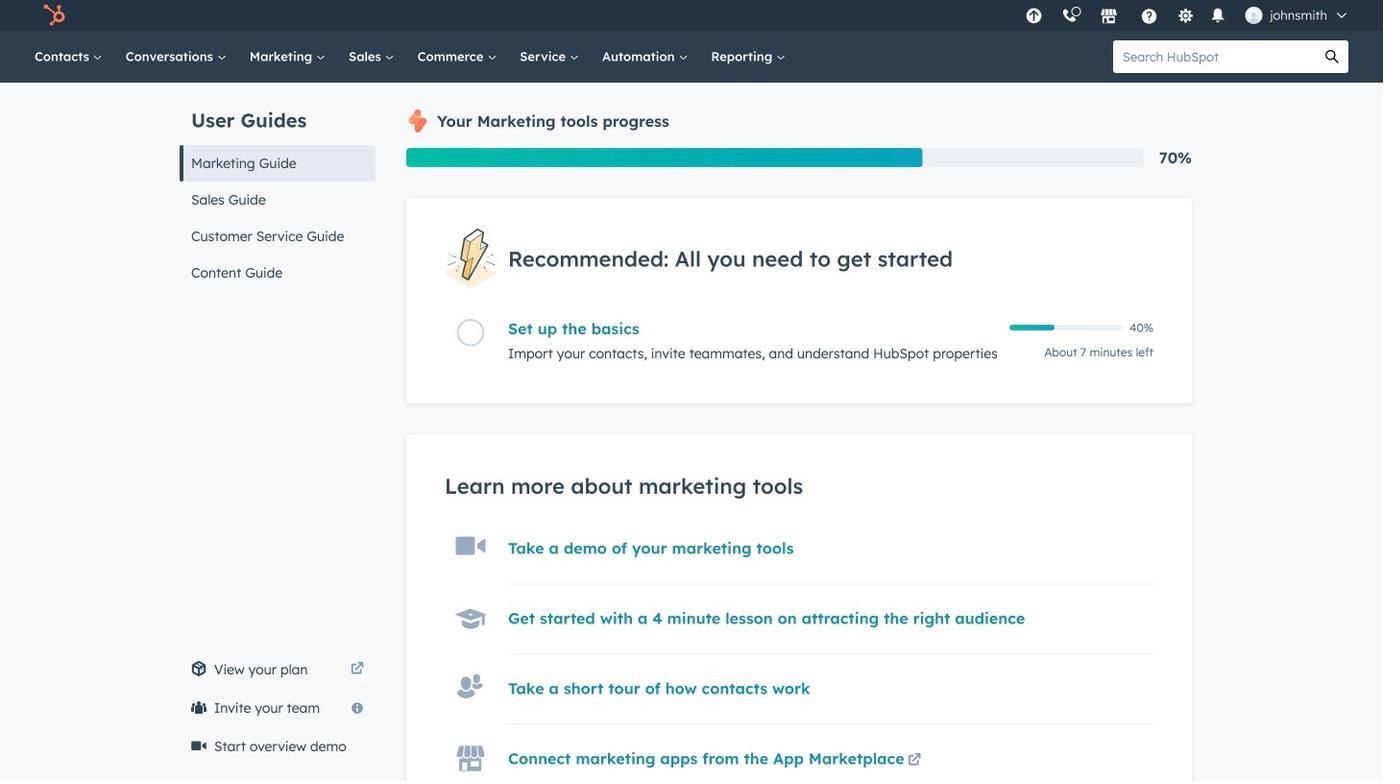Task type: locate. For each thing, give the bounding box(es) containing it.
link opens in a new window image
[[351, 658, 364, 681], [351, 663, 364, 676]]

1 link opens in a new window image from the top
[[908, 750, 921, 773]]

menu
[[1016, 0, 1360, 31]]

Search HubSpot search field
[[1113, 40, 1316, 73]]

progress bar
[[406, 148, 923, 167]]

link opens in a new window image
[[908, 750, 921, 773], [908, 754, 921, 768]]



Task type: vqa. For each thing, say whether or not it's contained in the screenshot.
menu
yes



Task type: describe. For each thing, give the bounding box(es) containing it.
2 link opens in a new window image from the top
[[351, 663, 364, 676]]

user guides element
[[180, 83, 376, 291]]

2 link opens in a new window image from the top
[[908, 754, 921, 768]]

[object object] complete progress bar
[[1010, 325, 1055, 331]]

john smith image
[[1245, 7, 1263, 24]]

marketplaces image
[[1100, 9, 1118, 26]]

1 link opens in a new window image from the top
[[351, 658, 364, 681]]



